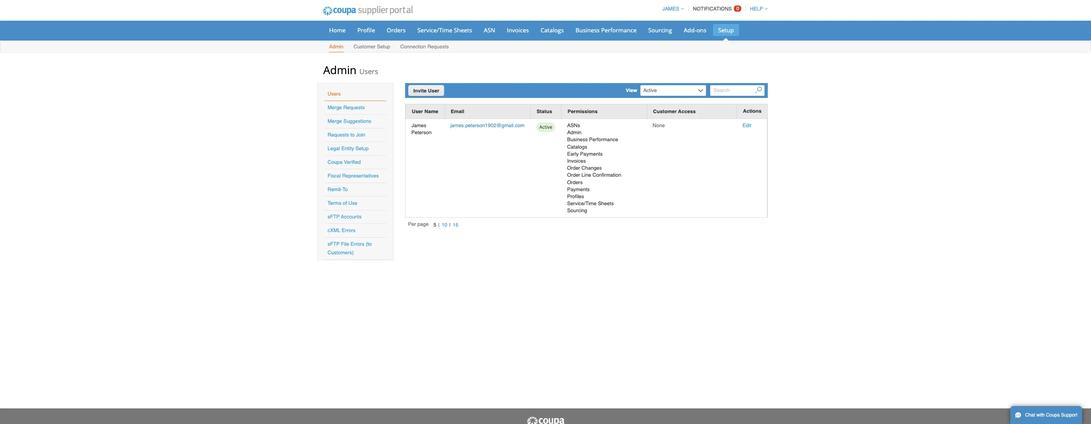 Task type: vqa. For each thing, say whether or not it's contained in the screenshot.
Requests to Join
yes



Task type: describe. For each thing, give the bounding box(es) containing it.
view
[[626, 87, 638, 93]]

terms of use
[[328, 200, 358, 206]]

fiscal representatives
[[328, 173, 379, 179]]

customer setup
[[354, 44, 391, 50]]

asns admin business performance catalogs early payments invoices order changes order line confirmation orders payments profiles service/time sheets sourcing
[[568, 123, 622, 214]]

james.peterson1902@gmail.com
[[451, 123, 525, 128]]

james.peterson1902@gmail.com link
[[451, 123, 525, 128]]

search image
[[756, 87, 763, 94]]

orders inside asns admin business performance catalogs early payments invoices order changes order line confirmation orders payments profiles service/time sheets sourcing
[[568, 179, 583, 185]]

email
[[451, 108, 465, 114]]

file
[[341, 241, 349, 247]]

(to
[[366, 241, 372, 247]]

access
[[679, 108, 696, 114]]

merge suggestions
[[328, 118, 372, 124]]

customer access
[[654, 108, 696, 114]]

remit-
[[328, 187, 343, 192]]

fiscal
[[328, 173, 341, 179]]

cxml errors
[[328, 228, 356, 233]]

connection
[[401, 44, 426, 50]]

active button
[[537, 122, 556, 134]]

customer for customer access
[[654, 108, 677, 114]]

notifications 0
[[694, 5, 740, 12]]

chat with coupa support button
[[1011, 406, 1083, 424]]

0 vertical spatial payments
[[581, 151, 603, 157]]

representatives
[[342, 173, 379, 179]]

coupa verified
[[328, 159, 361, 165]]

merge for merge suggestions
[[328, 118, 342, 124]]

merge requests
[[328, 105, 365, 110]]

service/time inside asns admin business performance catalogs early payments invoices order changes order line confirmation orders payments profiles service/time sheets sourcing
[[568, 201, 597, 206]]

sourcing link
[[644, 24, 678, 36]]

sftp for sftp file errors (to customers)
[[328, 241, 340, 247]]

0 vertical spatial invoices
[[507, 26, 529, 34]]

per page
[[408, 221, 429, 227]]

customer for customer setup
[[354, 44, 376, 50]]

user name button
[[412, 107, 439, 116]]

requests for connection requests
[[428, 44, 449, 50]]

with
[[1037, 412, 1046, 418]]

entity
[[342, 146, 354, 151]]

status
[[537, 108, 553, 114]]

notifications
[[694, 6, 732, 12]]

invoices link
[[502, 24, 534, 36]]

chat with coupa support
[[1026, 412, 1078, 418]]

2 vertical spatial requests
[[328, 132, 349, 138]]

active
[[540, 124, 553, 130]]

to
[[351, 132, 355, 138]]

of
[[343, 200, 347, 206]]

name
[[425, 108, 439, 114]]

coupa verified link
[[328, 159, 361, 165]]

cxml
[[328, 228, 341, 233]]

navigation containing notifications 0
[[659, 1, 768, 16]]

connection requests
[[401, 44, 449, 50]]

edit
[[743, 123, 752, 128]]

0 horizontal spatial users
[[328, 91, 341, 97]]

15 button
[[451, 221, 461, 229]]

orders link
[[382, 24, 411, 36]]

invite
[[414, 88, 427, 94]]

add-ons link
[[679, 24, 712, 36]]

requests for merge requests
[[344, 105, 365, 110]]

errors inside sftp file errors (to customers)
[[351, 241, 365, 247]]

requests to join link
[[328, 132, 366, 138]]

add-ons
[[684, 26, 707, 34]]

admin link
[[329, 42, 344, 52]]

merge suggestions link
[[328, 118, 372, 124]]

invite user link
[[409, 85, 445, 96]]

customer setup link
[[353, 42, 391, 52]]

merge requests link
[[328, 105, 365, 110]]

5 button
[[432, 221, 439, 229]]

invite user
[[414, 88, 440, 94]]

0 horizontal spatial coupa
[[328, 159, 343, 165]]

terms
[[328, 200, 342, 206]]

permissions
[[568, 108, 598, 114]]

catalogs link
[[536, 24, 569, 36]]

0 vertical spatial catalogs
[[541, 26, 564, 34]]

join
[[356, 132, 366, 138]]

asn
[[484, 26, 496, 34]]

setup link
[[714, 24, 740, 36]]

home link
[[324, 24, 351, 36]]

2 | from the left
[[450, 222, 451, 228]]

1 vertical spatial payments
[[568, 186, 590, 192]]

service/time inside service/time sheets link
[[418, 26, 453, 34]]

early
[[568, 151, 579, 157]]

james for james
[[663, 6, 680, 12]]

users inside admin users
[[360, 67, 378, 76]]

legal entity setup
[[328, 146, 369, 151]]

james link
[[659, 6, 684, 12]]

0 vertical spatial errors
[[342, 228, 356, 233]]



Task type: locate. For each thing, give the bounding box(es) containing it.
requests up suggestions
[[344, 105, 365, 110]]

2 vertical spatial setup
[[356, 146, 369, 151]]

sourcing down profiles
[[568, 208, 588, 214]]

sourcing
[[649, 26, 673, 34], [568, 208, 588, 214]]

service/time up connection requests
[[418, 26, 453, 34]]

2 sftp from the top
[[328, 241, 340, 247]]

0 vertical spatial coupa
[[328, 159, 343, 165]]

help link
[[747, 6, 768, 12]]

0 vertical spatial admin
[[329, 44, 344, 50]]

1 horizontal spatial coupa supplier portal image
[[526, 416, 565, 424]]

1 horizontal spatial catalogs
[[568, 144, 588, 150]]

setup down notifications 0
[[719, 26, 734, 34]]

customer inside customer setup link
[[354, 44, 376, 50]]

navigation
[[659, 1, 768, 16], [408, 221, 461, 229]]

legal
[[328, 146, 340, 151]]

admin inside asns admin business performance catalogs early payments invoices order changes order line confirmation orders payments profiles service/time sheets sourcing
[[568, 130, 582, 135]]

admin down "home"
[[329, 44, 344, 50]]

| right '5'
[[439, 222, 440, 228]]

requests down service/time sheets link
[[428, 44, 449, 50]]

invoices right asn link
[[507, 26, 529, 34]]

coupa inside button
[[1047, 412, 1061, 418]]

admin inside admin link
[[329, 44, 344, 50]]

1 vertical spatial errors
[[351, 241, 365, 247]]

catalogs right invoices link
[[541, 26, 564, 34]]

business performance link
[[571, 24, 642, 36]]

0 vertical spatial users
[[360, 67, 378, 76]]

connection requests link
[[400, 42, 450, 52]]

merge down the merge requests
[[328, 118, 342, 124]]

1 vertical spatial user
[[412, 108, 423, 114]]

1 vertical spatial customer
[[654, 108, 677, 114]]

0 horizontal spatial james
[[412, 123, 427, 128]]

0 horizontal spatial orders
[[387, 26, 406, 34]]

sftp file errors (to customers) link
[[328, 241, 372, 256]]

1 vertical spatial business
[[568, 137, 588, 143]]

customer inside customer access button
[[654, 108, 677, 114]]

1 vertical spatial setup
[[377, 44, 391, 50]]

1 vertical spatial admin
[[324, 62, 357, 77]]

1 sftp from the top
[[328, 214, 340, 220]]

1 merge from the top
[[328, 105, 342, 110]]

Search text field
[[711, 85, 765, 96]]

coupa right with
[[1047, 412, 1061, 418]]

legal entity setup link
[[328, 146, 369, 151]]

asns
[[568, 123, 581, 128]]

sftp accounts
[[328, 214, 362, 220]]

2 order from the top
[[568, 172, 581, 178]]

2 merge from the top
[[328, 118, 342, 124]]

1 horizontal spatial coupa
[[1047, 412, 1061, 418]]

users
[[360, 67, 378, 76], [328, 91, 341, 97]]

invoices
[[507, 26, 529, 34], [568, 158, 586, 164]]

1 order from the top
[[568, 165, 581, 171]]

asn link
[[479, 24, 501, 36]]

users down customer setup link
[[360, 67, 378, 76]]

sheets left asn
[[454, 26, 472, 34]]

1 horizontal spatial orders
[[568, 179, 583, 185]]

user
[[428, 88, 440, 94], [412, 108, 423, 114]]

0 horizontal spatial catalogs
[[541, 26, 564, 34]]

customer
[[354, 44, 376, 50], [654, 108, 677, 114]]

2 horizontal spatial setup
[[719, 26, 734, 34]]

service/time
[[418, 26, 453, 34], [568, 201, 597, 206]]

actions
[[744, 108, 762, 114]]

sourcing inside asns admin business performance catalogs early payments invoices order changes order line confirmation orders payments profiles service/time sheets sourcing
[[568, 208, 588, 214]]

errors left (to
[[351, 241, 365, 247]]

0 vertical spatial orders
[[387, 26, 406, 34]]

order
[[568, 165, 581, 171], [568, 172, 581, 178]]

1 vertical spatial requests
[[344, 105, 365, 110]]

0 vertical spatial user
[[428, 88, 440, 94]]

performance inside business performance link
[[602, 26, 637, 34]]

1 vertical spatial catalogs
[[568, 144, 588, 150]]

changes
[[582, 165, 602, 171]]

1 vertical spatial sheets
[[598, 201, 614, 206]]

coupa
[[328, 159, 343, 165], [1047, 412, 1061, 418]]

terms of use link
[[328, 200, 358, 206]]

use
[[349, 200, 358, 206]]

payments
[[581, 151, 603, 157], [568, 186, 590, 192]]

james for james peterson
[[412, 123, 427, 128]]

1 horizontal spatial service/time
[[568, 201, 597, 206]]

requests left to
[[328, 132, 349, 138]]

1 horizontal spatial |
[[450, 222, 451, 228]]

1 horizontal spatial sheets
[[598, 201, 614, 206]]

0 vertical spatial service/time
[[418, 26, 453, 34]]

0
[[737, 5, 740, 11]]

1 horizontal spatial users
[[360, 67, 378, 76]]

sourcing inside "link"
[[649, 26, 673, 34]]

page
[[418, 221, 429, 227]]

0 horizontal spatial setup
[[356, 146, 369, 151]]

1 horizontal spatial invoices
[[568, 158, 586, 164]]

| right 10
[[450, 222, 451, 228]]

1 horizontal spatial user
[[428, 88, 440, 94]]

admin for admin
[[329, 44, 344, 50]]

james peterson
[[412, 123, 432, 135]]

1 horizontal spatial james
[[663, 6, 680, 12]]

1 vertical spatial invoices
[[568, 158, 586, 164]]

0 horizontal spatial coupa supplier portal image
[[318, 1, 418, 21]]

invoices down early
[[568, 158, 586, 164]]

setup inside customer setup link
[[377, 44, 391, 50]]

0 horizontal spatial sheets
[[454, 26, 472, 34]]

invoices inside asns admin business performance catalogs early payments invoices order changes order line confirmation orders payments profiles service/time sheets sourcing
[[568, 158, 586, 164]]

payments up profiles
[[568, 186, 590, 192]]

orders up connection
[[387, 26, 406, 34]]

customer down profile
[[354, 44, 376, 50]]

admin for admin users
[[324, 62, 357, 77]]

none
[[653, 123, 665, 128]]

1 horizontal spatial setup
[[377, 44, 391, 50]]

0 vertical spatial james
[[663, 6, 680, 12]]

0 vertical spatial business
[[576, 26, 600, 34]]

10 button
[[440, 221, 450, 229]]

per
[[408, 221, 416, 227]]

1 vertical spatial coupa supplier portal image
[[526, 416, 565, 424]]

admin
[[329, 44, 344, 50], [324, 62, 357, 77], [568, 130, 582, 135]]

0 horizontal spatial customer
[[354, 44, 376, 50]]

user right invite
[[428, 88, 440, 94]]

help
[[750, 6, 764, 12]]

0 horizontal spatial service/time
[[418, 26, 453, 34]]

setup down orders link
[[377, 44, 391, 50]]

users up merge requests link
[[328, 91, 341, 97]]

1 | from the left
[[439, 222, 440, 228]]

profiles
[[568, 194, 585, 199]]

0 vertical spatial requests
[[428, 44, 449, 50]]

sheets down confirmation
[[598, 201, 614, 206]]

errors down accounts
[[342, 228, 356, 233]]

requests
[[428, 44, 449, 50], [344, 105, 365, 110], [328, 132, 349, 138]]

0 vertical spatial sourcing
[[649, 26, 673, 34]]

sftp file errors (to customers)
[[328, 241, 372, 256]]

setup down join
[[356, 146, 369, 151]]

business inside asns admin business performance catalogs early payments invoices order changes order line confirmation orders payments profiles service/time sheets sourcing
[[568, 137, 588, 143]]

sftp inside sftp file errors (to customers)
[[328, 241, 340, 247]]

0 vertical spatial sftp
[[328, 214, 340, 220]]

1 vertical spatial users
[[328, 91, 341, 97]]

sftp accounts link
[[328, 214, 362, 220]]

0 vertical spatial customer
[[354, 44, 376, 50]]

1 vertical spatial orders
[[568, 179, 583, 185]]

suggestions
[[344, 118, 372, 124]]

profile link
[[353, 24, 380, 36]]

support
[[1062, 412, 1078, 418]]

edit link
[[743, 123, 752, 128]]

customers)
[[328, 250, 354, 256]]

catalogs inside asns admin business performance catalogs early payments invoices order changes order line confirmation orders payments profiles service/time sheets sourcing
[[568, 144, 588, 150]]

user inside invite user link
[[428, 88, 440, 94]]

1 horizontal spatial navigation
[[659, 1, 768, 16]]

sftp
[[328, 214, 340, 220], [328, 241, 340, 247]]

sourcing down james link
[[649, 26, 673, 34]]

View text field
[[642, 85, 697, 96]]

0 vertical spatial merge
[[328, 105, 342, 110]]

james up "peterson"
[[412, 123, 427, 128]]

sftp up customers) in the bottom left of the page
[[328, 241, 340, 247]]

remit-to
[[328, 187, 348, 192]]

business right catalogs link
[[576, 26, 600, 34]]

add-
[[684, 26, 697, 34]]

customer up the none
[[654, 108, 677, 114]]

verified
[[344, 159, 361, 165]]

0 vertical spatial order
[[568, 165, 581, 171]]

order left "line"
[[568, 172, 581, 178]]

payments up changes
[[581, 151, 603, 157]]

navigation containing per page
[[408, 221, 461, 229]]

5
[[434, 222, 437, 228]]

home
[[329, 26, 346, 34]]

2 vertical spatial admin
[[568, 130, 582, 135]]

setup inside setup link
[[719, 26, 734, 34]]

order down early
[[568, 165, 581, 171]]

james inside james peterson
[[412, 123, 427, 128]]

user name
[[412, 108, 439, 114]]

user inside user name button
[[412, 108, 423, 114]]

0 horizontal spatial navigation
[[408, 221, 461, 229]]

sftp for sftp accounts
[[328, 214, 340, 220]]

1 vertical spatial james
[[412, 123, 427, 128]]

james up sourcing "link"
[[663, 6, 680, 12]]

service/time down profiles
[[568, 201, 597, 206]]

business performance
[[576, 26, 637, 34]]

orders down "line"
[[568, 179, 583, 185]]

1 vertical spatial sourcing
[[568, 208, 588, 214]]

0 vertical spatial sheets
[[454, 26, 472, 34]]

catalogs up early
[[568, 144, 588, 150]]

errors
[[342, 228, 356, 233], [351, 241, 365, 247]]

confirmation
[[593, 172, 622, 178]]

service/time sheets
[[418, 26, 472, 34]]

peterson
[[412, 130, 432, 135]]

1 vertical spatial order
[[568, 172, 581, 178]]

0 horizontal spatial invoices
[[507, 26, 529, 34]]

admin users
[[324, 62, 378, 77]]

merge for merge requests
[[328, 105, 342, 110]]

1 vertical spatial navigation
[[408, 221, 461, 229]]

line
[[582, 172, 592, 178]]

ons
[[697, 26, 707, 34]]

1 vertical spatial service/time
[[568, 201, 597, 206]]

merge down users link
[[328, 105, 342, 110]]

0 horizontal spatial user
[[412, 108, 423, 114]]

profile
[[358, 26, 375, 34]]

service/time sheets link
[[413, 24, 478, 36]]

performance inside asns admin business performance catalogs early payments invoices order changes order line confirmation orders payments profiles service/time sheets sourcing
[[590, 137, 619, 143]]

10
[[442, 222, 448, 228]]

0 horizontal spatial sourcing
[[568, 208, 588, 214]]

requests to join
[[328, 132, 366, 138]]

sheets inside asns admin business performance catalogs early payments invoices order changes order line confirmation orders payments profiles service/time sheets sourcing
[[598, 201, 614, 206]]

admin down the asns
[[568, 130, 582, 135]]

sftp up cxml on the left bottom of the page
[[328, 214, 340, 220]]

fiscal representatives link
[[328, 173, 379, 179]]

1 horizontal spatial sourcing
[[649, 26, 673, 34]]

user left name on the top of the page
[[412, 108, 423, 114]]

status button
[[537, 107, 553, 116]]

0 vertical spatial coupa supplier portal image
[[318, 1, 418, 21]]

0 horizontal spatial |
[[439, 222, 440, 228]]

business
[[576, 26, 600, 34], [568, 137, 588, 143]]

1 vertical spatial performance
[[590, 137, 619, 143]]

business down the asns
[[568, 137, 588, 143]]

coupa up fiscal
[[328, 159, 343, 165]]

1 vertical spatial sftp
[[328, 241, 340, 247]]

1 horizontal spatial customer
[[654, 108, 677, 114]]

sheets
[[454, 26, 472, 34], [598, 201, 614, 206]]

1 vertical spatial coupa
[[1047, 412, 1061, 418]]

coupa supplier portal image
[[318, 1, 418, 21], [526, 416, 565, 424]]

0 vertical spatial navigation
[[659, 1, 768, 16]]

0 vertical spatial setup
[[719, 26, 734, 34]]

admin down admin link at the left of the page
[[324, 62, 357, 77]]

0 vertical spatial performance
[[602, 26, 637, 34]]

1 vertical spatial merge
[[328, 118, 342, 124]]

email button
[[451, 107, 465, 116]]



